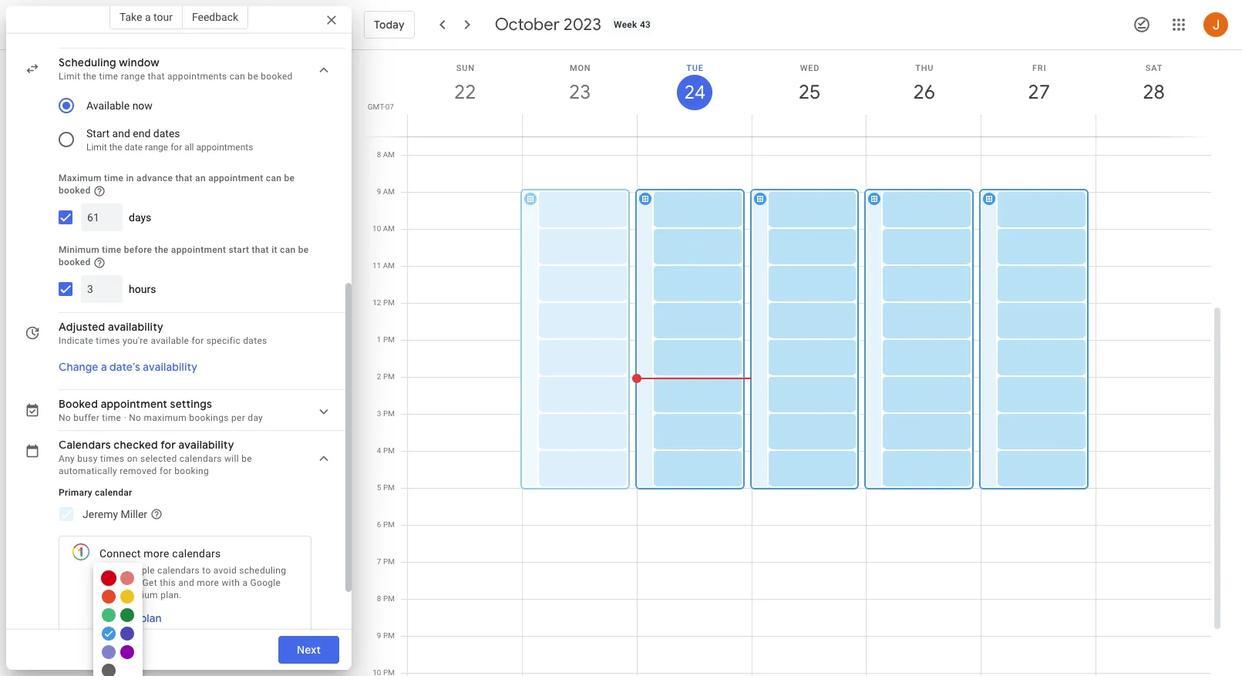 Task type: vqa. For each thing, say whether or not it's contained in the screenshot.


Task type: describe. For each thing, give the bounding box(es) containing it.
specific
[[206, 335, 241, 346]]

minimum
[[59, 244, 99, 255]]

time inside scheduling window limit the time range that appointments can be booked
[[99, 71, 118, 82]]

sun
[[456, 63, 475, 73]]

gmt-07
[[368, 103, 394, 111]]

26
[[913, 79, 935, 105]]

friday, october 27 element
[[1022, 75, 1057, 110]]

monday, october 23 element
[[562, 75, 598, 110]]

be inside minimum time before the appointment start that it can be booked
[[298, 244, 309, 255]]

pm for 7 pm
[[383, 558, 395, 566]]

saturday, october 28 element
[[1136, 75, 1172, 110]]

be inside calendars checked for availability any busy times on selected calendars will be automatically removed for booking
[[242, 453, 252, 464]]

primary
[[59, 487, 92, 498]]

time inside maximum time in advance that an appointment can be booked
[[104, 173, 124, 184]]

22 column header
[[407, 50, 523, 137]]

pm for 12 pm
[[383, 298, 395, 307]]

for inside adjusted availability indicate times you're available for specific dates
[[192, 335, 204, 346]]

8 am
[[377, 150, 395, 159]]

option group containing available now
[[52, 89, 318, 157]]

pm for 3 pm
[[383, 410, 395, 418]]

selected
[[140, 453, 177, 464]]

that for time
[[252, 244, 269, 255]]

available
[[151, 335, 189, 346]]

jeremy miller
[[83, 508, 147, 520]]

sat 28
[[1142, 63, 1164, 105]]

october
[[495, 14, 560, 35]]

be inside maximum time in advance that an appointment can be booked
[[284, 173, 295, 184]]

2 vertical spatial calendars
[[157, 565, 200, 576]]

7 pm
[[377, 558, 395, 566]]

9 for 9 am
[[377, 187, 381, 196]]

2023
[[564, 14, 602, 35]]

maximum time in advance that an appointment can be booked
[[59, 173, 295, 196]]

27 column header
[[981, 50, 1097, 137]]

times inside calendars checked for availability any busy times on selected calendars will be automatically removed for booking
[[100, 453, 124, 464]]

feedback button
[[183, 5, 248, 29]]

can inside maximum time in advance that an appointment can be booked
[[266, 173, 282, 184]]

start
[[86, 127, 110, 140]]

8 for 8 pm
[[377, 595, 381, 603]]

a inside connect more calendars link multiple calendars to avoid scheduling conflicts. get this and more with a google one premium plan.
[[242, 577, 248, 588]]

minimum time before the appointment start that it can be booked
[[59, 244, 309, 267]]

premium
[[119, 590, 158, 601]]

0 horizontal spatial more
[[144, 547, 169, 560]]

connect more calendars link multiple calendars to avoid scheduling conflicts. get this and more with a google one premium plan.
[[99, 547, 286, 601]]

thu 26
[[913, 63, 935, 105]]

am for 11 am
[[383, 261, 395, 270]]

week 43
[[614, 19, 651, 30]]

availability for for
[[179, 438, 234, 452]]

pm for 9 pm
[[383, 632, 395, 640]]

hours
[[129, 283, 156, 295]]

pm for 5 pm
[[383, 484, 395, 492]]

thu
[[916, 63, 934, 73]]

the inside start and end dates limit the date range for all appointments
[[109, 142, 122, 153]]

8 pm
[[377, 595, 395, 603]]

mon
[[570, 63, 591, 73]]

5 pm
[[377, 484, 395, 492]]

lavender, set event color menu item
[[102, 645, 116, 659]]

advance
[[137, 173, 173, 184]]

indicate
[[59, 335, 93, 346]]

before
[[124, 244, 152, 255]]

3
[[377, 410, 381, 418]]

booked for time
[[59, 257, 91, 267]]

the for window
[[83, 71, 97, 82]]

tangerine, set event color menu item
[[102, 590, 116, 604]]

1 no from the left
[[59, 412, 71, 423]]

week
[[614, 19, 638, 30]]

will
[[224, 453, 239, 464]]

plan
[[140, 611, 162, 625]]

adjusted availability indicate times you're available for specific dates
[[59, 320, 267, 346]]

dates inside start and end dates limit the date range for all appointments
[[153, 127, 180, 140]]

take
[[119, 11, 142, 23]]

a for take
[[145, 11, 151, 23]]

settings
[[170, 397, 212, 411]]

fri
[[1033, 63, 1047, 73]]

today
[[374, 18, 405, 32]]

this
[[160, 577, 176, 588]]

range inside scheduling window limit the time range that appointments can be booked
[[121, 71, 145, 82]]

automatically
[[59, 466, 117, 476]]

multiple
[[120, 565, 155, 576]]

9 pm
[[377, 632, 395, 640]]

scheduling window limit the time range that appointments can be booked
[[59, 56, 293, 82]]

one
[[99, 590, 117, 601]]

google
[[250, 577, 281, 588]]

in
[[126, 173, 134, 184]]

miller
[[121, 508, 147, 520]]

28 column header
[[1096, 50, 1212, 137]]

jeremy
[[83, 508, 118, 520]]

booked for window
[[261, 71, 293, 82]]

10 am
[[373, 224, 395, 233]]

start and end dates limit the date range for all appointments
[[86, 127, 253, 153]]

and inside connect more calendars link multiple calendars to avoid scheduling conflicts. get this and more with a google one premium plan.
[[178, 577, 194, 588]]

1 vertical spatial more
[[197, 577, 219, 588]]

window
[[119, 56, 160, 69]]

on
[[127, 453, 138, 464]]

time inside minimum time before the appointment start that it can be booked
[[102, 244, 121, 255]]

mon 23
[[568, 63, 591, 105]]

4
[[377, 447, 381, 455]]

7
[[377, 558, 381, 566]]

07
[[385, 103, 394, 111]]

tue 24
[[683, 63, 705, 105]]

for down selected
[[160, 466, 172, 476]]

change
[[59, 360, 98, 374]]

day
[[248, 412, 263, 423]]

the for time
[[155, 244, 169, 255]]

range inside start and end dates limit the date range for all appointments
[[145, 142, 168, 153]]

tuesday, october 24, today element
[[677, 75, 713, 110]]

tue
[[687, 63, 704, 73]]

available now
[[86, 99, 153, 112]]

gmt-
[[368, 103, 385, 111]]

can for window
[[230, 71, 245, 82]]

scheduling
[[59, 56, 116, 69]]

that inside maximum time in advance that an appointment can be booked
[[175, 173, 193, 184]]

an
[[195, 173, 206, 184]]

next
[[297, 643, 321, 657]]

date
[[125, 142, 143, 153]]

maximum
[[59, 173, 102, 184]]

scheduling
[[239, 565, 286, 576]]

2 pm
[[377, 372, 395, 381]]

link
[[99, 565, 117, 576]]

12 pm
[[373, 298, 395, 307]]

1 pm
[[377, 335, 395, 344]]

calendar
[[95, 487, 132, 498]]



Task type: locate. For each thing, give the bounding box(es) containing it.
3 am from the top
[[383, 224, 395, 233]]

that left it
[[252, 244, 269, 255]]

2 no from the left
[[129, 412, 141, 423]]

the inside minimum time before the appointment start that it can be booked
[[155, 244, 169, 255]]

primary calendar
[[59, 487, 132, 498]]

wed 25
[[798, 63, 820, 105]]

buffer
[[73, 412, 100, 423]]

pm right 3
[[383, 410, 395, 418]]

1 vertical spatial limit
[[86, 142, 107, 153]]

times inside adjusted availability indicate times you're available for specific dates
[[96, 335, 120, 346]]

can right it
[[280, 244, 296, 255]]

booked inside minimum time before the appointment start that it can be booked
[[59, 257, 91, 267]]

time left before
[[102, 244, 121, 255]]

0 vertical spatial and
[[112, 127, 130, 140]]

2 9 from the top
[[377, 632, 381, 640]]

1 am from the top
[[383, 150, 395, 159]]

1 horizontal spatial and
[[178, 577, 194, 588]]

appointments
[[167, 71, 227, 82], [196, 142, 253, 153]]

1 vertical spatial appointment
[[171, 244, 226, 255]]

0 horizontal spatial limit
[[59, 71, 80, 82]]

per
[[231, 412, 245, 423]]

1 vertical spatial times
[[100, 453, 124, 464]]

any
[[59, 453, 75, 464]]

2 vertical spatial booked
[[59, 257, 91, 267]]

1 9 from the top
[[377, 187, 381, 196]]

0 horizontal spatial dates
[[153, 127, 180, 140]]

calendars up the to
[[172, 547, 221, 560]]

you're
[[123, 335, 148, 346]]

flamingo, set event color menu item
[[120, 571, 134, 585]]

2 vertical spatial a
[[242, 577, 248, 588]]

pm for 1 pm
[[383, 335, 395, 344]]

sat
[[1146, 63, 1163, 73]]

availability inside calendars checked for availability any busy times on selected calendars will be automatically removed for booking
[[179, 438, 234, 452]]

a left tour
[[145, 11, 151, 23]]

9 up the '10'
[[377, 187, 381, 196]]

can inside minimum time before the appointment start that it can be booked
[[280, 244, 296, 255]]

1 horizontal spatial no
[[129, 412, 141, 423]]

1 horizontal spatial dates
[[243, 335, 267, 346]]

a left date's
[[101, 360, 107, 374]]

option group
[[52, 89, 318, 157]]

pm for 2 pm
[[383, 372, 395, 381]]

be inside scheduling window limit the time range that appointments can be booked
[[248, 71, 258, 82]]

1 vertical spatial dates
[[243, 335, 267, 346]]

1 vertical spatial the
[[109, 142, 122, 153]]

27
[[1027, 79, 1049, 105]]

with
[[222, 577, 240, 588]]

explore plan button
[[93, 604, 168, 632]]

0 vertical spatial a
[[145, 11, 151, 23]]

1 vertical spatial can
[[266, 173, 282, 184]]

grape, set event color menu item
[[120, 645, 134, 659]]

can for time
[[280, 244, 296, 255]]

basil, set event color menu item
[[120, 608, 134, 622]]

pm right 5 on the bottom
[[383, 484, 395, 492]]

0 vertical spatial dates
[[153, 127, 180, 140]]

pm up "9 pm"
[[383, 595, 395, 603]]

range down end on the top
[[145, 142, 168, 153]]

am right 11
[[383, 261, 395, 270]]

change a date's availability button
[[52, 353, 204, 381]]

appointment left start
[[171, 244, 226, 255]]

the right before
[[155, 244, 169, 255]]

2 vertical spatial appointment
[[101, 397, 167, 411]]

Maximum days in advance that an appointment can be booked number field
[[87, 203, 116, 231]]

calendars inside calendars checked for availability any busy times on selected calendars will be automatically removed for booking
[[180, 453, 222, 464]]

wed
[[800, 63, 820, 73]]

2 pm from the top
[[383, 335, 395, 344]]

and
[[112, 127, 130, 140], [178, 577, 194, 588]]

am for 10 am
[[383, 224, 395, 233]]

10 pm from the top
[[383, 632, 395, 640]]

pm right 4
[[383, 447, 395, 455]]

sage, set event color menu item
[[102, 608, 116, 622]]

pm right 1
[[383, 335, 395, 344]]

booked inside scheduling window limit the time range that appointments can be booked
[[261, 71, 293, 82]]

22
[[453, 79, 475, 105]]

sunday, october 22 element
[[448, 75, 483, 110]]

next button
[[278, 632, 339, 669]]

1 vertical spatial availability
[[143, 360, 198, 374]]

appointments right all
[[196, 142, 253, 153]]

time left the ·
[[102, 412, 121, 423]]

dates inside adjusted availability indicate times you're available for specific dates
[[243, 335, 267, 346]]

9
[[377, 187, 381, 196], [377, 632, 381, 640]]

1 vertical spatial 8
[[377, 595, 381, 603]]

1 vertical spatial booked
[[59, 185, 91, 196]]

limit down start
[[86, 142, 107, 153]]

pm for 8 pm
[[383, 595, 395, 603]]

pm
[[383, 298, 395, 307], [383, 335, 395, 344], [383, 372, 395, 381], [383, 410, 395, 418], [383, 447, 395, 455], [383, 484, 395, 492], [383, 521, 395, 529], [383, 558, 395, 566], [383, 595, 395, 603], [383, 632, 395, 640]]

peacock, set event color menu item
[[102, 627, 116, 641]]

limit inside start and end dates limit the date range for all appointments
[[86, 142, 107, 153]]

pm right "12"
[[383, 298, 395, 307]]

4 am from the top
[[383, 261, 395, 270]]

all
[[184, 142, 194, 153]]

0 vertical spatial range
[[121, 71, 145, 82]]

8
[[377, 150, 381, 159], [377, 595, 381, 603]]

5
[[377, 484, 381, 492]]

start
[[229, 244, 249, 255]]

fri 27
[[1027, 63, 1049, 105]]

appointment up the ·
[[101, 397, 167, 411]]

thursday, october 26 element
[[907, 75, 942, 110]]

0 vertical spatial availability
[[108, 320, 163, 334]]

that left an
[[175, 173, 193, 184]]

time inside booked appointment settings no buffer time · no maximum bookings per day
[[102, 412, 121, 423]]

and inside start and end dates limit the date range for all appointments
[[112, 127, 130, 140]]

now
[[132, 99, 153, 112]]

0 vertical spatial 9
[[377, 187, 381, 196]]

am up 9 am
[[383, 150, 395, 159]]

0 horizontal spatial a
[[101, 360, 107, 374]]

0 vertical spatial the
[[83, 71, 97, 82]]

explore plan
[[99, 611, 162, 625]]

that down window
[[148, 71, 165, 82]]

0 horizontal spatial the
[[83, 71, 97, 82]]

0 vertical spatial 8
[[377, 150, 381, 159]]

0 vertical spatial appointments
[[167, 71, 227, 82]]

blueberry, set event color menu item
[[120, 627, 134, 641]]

availability down bookings
[[179, 438, 234, 452]]

availability up you're
[[108, 320, 163, 334]]

23 column header
[[522, 50, 638, 137]]

0 vertical spatial calendars
[[180, 453, 222, 464]]

am right the '10'
[[383, 224, 395, 233]]

43
[[640, 19, 651, 30]]

maximum
[[144, 412, 187, 423]]

am
[[383, 150, 395, 159], [383, 187, 395, 196], [383, 224, 395, 233], [383, 261, 395, 270]]

2 vertical spatial availability
[[179, 438, 234, 452]]

28
[[1142, 79, 1164, 105]]

for up selected
[[161, 438, 176, 452]]

2 8 from the top
[[377, 595, 381, 603]]

dates
[[153, 127, 180, 140], [243, 335, 267, 346]]

october 2023
[[495, 14, 602, 35]]

6 pm from the top
[[383, 484, 395, 492]]

today button
[[364, 6, 415, 43]]

0 vertical spatial booked
[[261, 71, 293, 82]]

pm right "2"
[[383, 372, 395, 381]]

0 horizontal spatial and
[[112, 127, 130, 140]]

9 for 9 pm
[[377, 632, 381, 640]]

1 vertical spatial appointments
[[196, 142, 253, 153]]

range down window
[[121, 71, 145, 82]]

the left date
[[109, 142, 122, 153]]

plan.
[[161, 590, 182, 601]]

dates right end on the top
[[153, 127, 180, 140]]

sun 22
[[453, 63, 475, 105]]

25 column header
[[752, 50, 867, 137]]

removed
[[120, 466, 157, 476]]

0 vertical spatial times
[[96, 335, 120, 346]]

can up it
[[266, 173, 282, 184]]

the down scheduling on the left top
[[83, 71, 97, 82]]

graphite, set event color menu item
[[102, 664, 116, 676]]

time left in
[[104, 173, 124, 184]]

2 horizontal spatial the
[[155, 244, 169, 255]]

2 vertical spatial the
[[155, 244, 169, 255]]

6 pm
[[377, 521, 395, 529]]

a for change
[[101, 360, 107, 374]]

a
[[145, 11, 151, 23], [101, 360, 107, 374], [242, 577, 248, 588]]

11 am
[[373, 261, 395, 270]]

2 horizontal spatial a
[[242, 577, 248, 588]]

1 vertical spatial and
[[178, 577, 194, 588]]

change a date's availability
[[59, 360, 198, 374]]

it
[[272, 244, 277, 255]]

25
[[798, 79, 820, 105]]

appointment inside maximum time in advance that an appointment can be booked
[[208, 173, 263, 184]]

busy
[[77, 453, 98, 464]]

1 vertical spatial that
[[175, 173, 193, 184]]

appointment
[[208, 173, 263, 184], [171, 244, 226, 255], [101, 397, 167, 411]]

8 for 8 am
[[377, 150, 381, 159]]

1 horizontal spatial that
[[175, 173, 193, 184]]

26 column header
[[866, 50, 982, 137]]

9 pm from the top
[[383, 595, 395, 603]]

to
[[202, 565, 211, 576]]

calendars up this
[[157, 565, 200, 576]]

4 pm from the top
[[383, 410, 395, 418]]

bookings
[[189, 412, 229, 423]]

a right with
[[242, 577, 248, 588]]

tour
[[153, 11, 173, 23]]

2 am from the top
[[383, 187, 395, 196]]

no
[[59, 412, 71, 423], [129, 412, 141, 423]]

23
[[568, 79, 590, 105]]

None field
[[52, 14, 285, 42]]

a inside change a date's availability button
[[101, 360, 107, 374]]

and right this
[[178, 577, 194, 588]]

calendars up the "booking"
[[180, 453, 222, 464]]

feedback
[[192, 11, 238, 23]]

appointment inside minimum time before the appointment start that it can be booked
[[171, 244, 226, 255]]

2 horizontal spatial that
[[252, 244, 269, 255]]

7 pm from the top
[[383, 521, 395, 529]]

11
[[373, 261, 381, 270]]

24 column header
[[637, 50, 752, 137]]

2 vertical spatial can
[[280, 244, 296, 255]]

0 horizontal spatial that
[[148, 71, 165, 82]]

am for 9 am
[[383, 187, 395, 196]]

9 am
[[377, 187, 395, 196]]

availability for date's
[[143, 360, 198, 374]]

1 8 from the top
[[377, 150, 381, 159]]

for inside start and end dates limit the date range for all appointments
[[171, 142, 182, 153]]

can down feedback button
[[230, 71, 245, 82]]

and up date
[[112, 127, 130, 140]]

banana, set event color menu item
[[120, 590, 134, 604]]

that inside scheduling window limit the time range that appointments can be booked
[[148, 71, 165, 82]]

for left all
[[171, 142, 182, 153]]

0 vertical spatial can
[[230, 71, 245, 82]]

limit down scheduling on the left top
[[59, 71, 80, 82]]

that inside minimum time before the appointment start that it can be booked
[[252, 244, 269, 255]]

pm down 8 pm
[[383, 632, 395, 640]]

3 pm from the top
[[383, 372, 395, 381]]

take a tour
[[119, 11, 173, 23]]

adjusted
[[59, 320, 105, 334]]

0 vertical spatial appointment
[[208, 173, 263, 184]]

0 horizontal spatial no
[[59, 412, 71, 423]]

no right the ·
[[129, 412, 141, 423]]

times left on
[[100, 453, 124, 464]]

9 down 8 pm
[[377, 632, 381, 640]]

1 vertical spatial range
[[145, 142, 168, 153]]

0 vertical spatial that
[[148, 71, 165, 82]]

days
[[129, 211, 151, 224]]

1 horizontal spatial a
[[145, 11, 151, 23]]

0 vertical spatial limit
[[59, 71, 80, 82]]

more down the to
[[197, 577, 219, 588]]

availability inside adjusted availability indicate times you're available for specific dates
[[108, 320, 163, 334]]

can inside scheduling window limit the time range that appointments can be booked
[[230, 71, 245, 82]]

booked inside maximum time in advance that an appointment can be booked
[[59, 185, 91, 196]]

8 pm from the top
[[383, 558, 395, 566]]

get
[[142, 577, 157, 588]]

pm for 6 pm
[[383, 521, 395, 529]]

calendars checked for availability any busy times on selected calendars will be automatically removed for booking
[[59, 438, 252, 476]]

appointments down the feedback
[[167, 71, 227, 82]]

tomato, set event color menu item
[[101, 570, 116, 586]]

time down scheduling on the left top
[[99, 71, 118, 82]]

2
[[377, 372, 381, 381]]

times
[[96, 335, 120, 346], [100, 453, 124, 464]]

pm right 7
[[383, 558, 395, 566]]

conflicts.
[[99, 577, 140, 588]]

grid containing 22
[[358, 50, 1224, 676]]

1 horizontal spatial more
[[197, 577, 219, 588]]

grid
[[358, 50, 1224, 676]]

1 vertical spatial calendars
[[172, 547, 221, 560]]

1 horizontal spatial the
[[109, 142, 122, 153]]

Minimum amount of hours before the start of the appointment that it can be booked number field
[[87, 275, 116, 303]]

appointments inside scheduling window limit the time range that appointments can be booked
[[167, 71, 227, 82]]

pm for 4 pm
[[383, 447, 395, 455]]

1 vertical spatial 9
[[377, 632, 381, 640]]

that for window
[[148, 71, 165, 82]]

8 up 9 am
[[377, 150, 381, 159]]

0 vertical spatial more
[[144, 547, 169, 560]]

end
[[133, 127, 151, 140]]

times left you're
[[96, 335, 120, 346]]

wednesday, october 25 element
[[792, 75, 828, 110]]

available
[[86, 99, 130, 112]]

for left specific
[[192, 335, 204, 346]]

more up multiple on the bottom of the page
[[144, 547, 169, 560]]

appointment right an
[[208, 173, 263, 184]]

take a tour button
[[109, 5, 183, 29]]

calendars
[[59, 438, 111, 452]]

2 vertical spatial that
[[252, 244, 269, 255]]

6
[[377, 521, 381, 529]]

5 pm from the top
[[383, 447, 395, 455]]

am down 8 am
[[383, 187, 395, 196]]

limit inside scheduling window limit the time range that appointments can be booked
[[59, 71, 80, 82]]

1 horizontal spatial limit
[[86, 142, 107, 153]]

no down booked
[[59, 412, 71, 423]]

connect
[[99, 547, 141, 560]]

appointments inside start and end dates limit the date range for all appointments
[[196, 142, 253, 153]]

the inside scheduling window limit the time range that appointments can be booked
[[83, 71, 97, 82]]

availability inside change a date's availability button
[[143, 360, 198, 374]]

·
[[124, 412, 126, 423]]

8 down 7
[[377, 595, 381, 603]]

dates right specific
[[243, 335, 267, 346]]

can
[[230, 71, 245, 82], [266, 173, 282, 184], [280, 244, 296, 255]]

pm right 6
[[383, 521, 395, 529]]

1 vertical spatial a
[[101, 360, 107, 374]]

a inside "take a tour" button
[[145, 11, 151, 23]]

availability down available
[[143, 360, 198, 374]]

am for 8 am
[[383, 150, 395, 159]]

explore
[[99, 611, 138, 625]]

appointment inside booked appointment settings no buffer time · no maximum bookings per day
[[101, 397, 167, 411]]

1 pm from the top
[[383, 298, 395, 307]]



